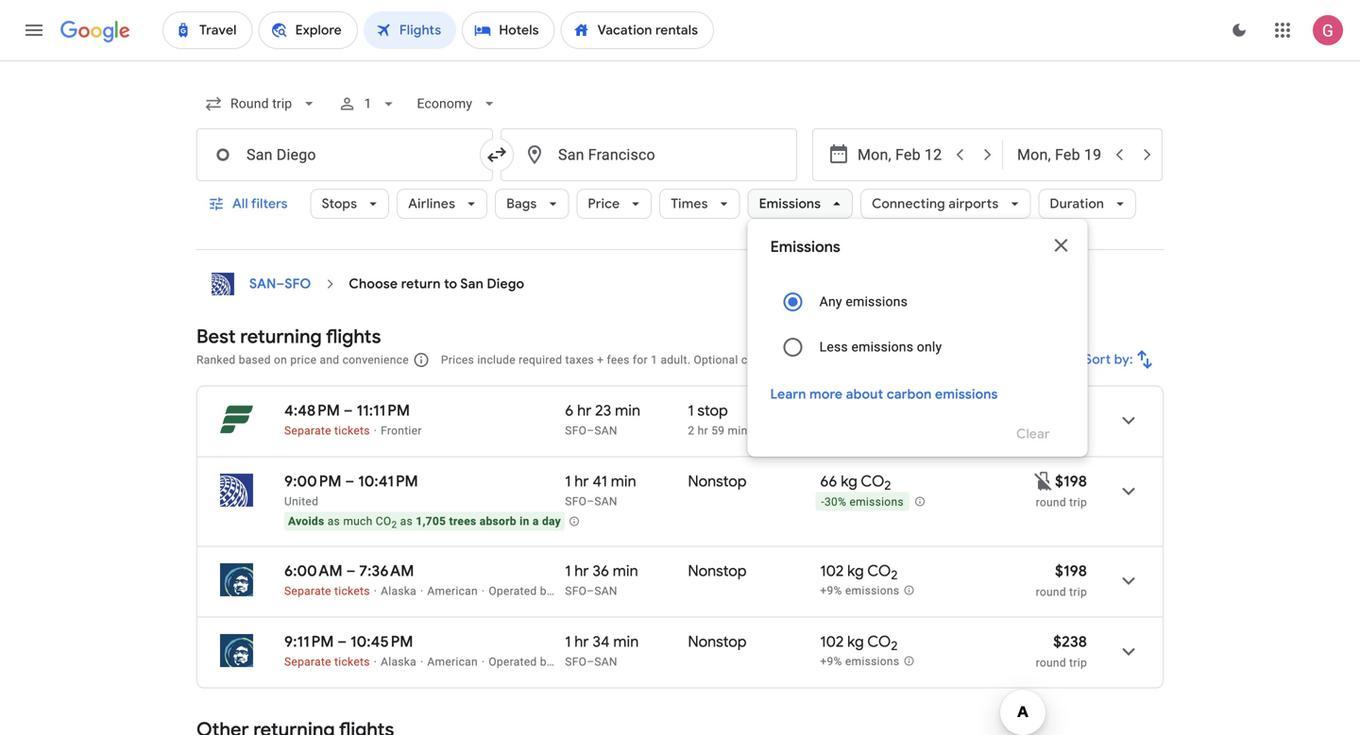 Task type: locate. For each thing, give the bounding box(es) containing it.
min inside 1 hr 36 min sfo – san
[[613, 562, 638, 581]]

on
[[274, 354, 287, 367]]

2 $198 from the top
[[1055, 562, 1087, 581]]

198 US dollars text field
[[1055, 472, 1087, 492]]

sfo inside 6 hr 23 min sfo – san
[[565, 425, 587, 438]]

alaska down total duration 1 hr 34 min. element
[[661, 656, 697, 669]]

Departure time: 9:11 PM. text field
[[284, 633, 334, 652]]

price button
[[577, 181, 652, 227]]

hr left 59
[[698, 425, 708, 438]]

tickets down leaves san francisco international airport at 6:00 am on monday, february 19 and arrives at san diego international airport - terminal 1 at 7:36 am on monday, february 19. element at left bottom
[[334, 585, 370, 598]]

1 hr 41 min sfo – san
[[565, 472, 636, 509]]

round inside $198 round trip
[[1036, 586, 1066, 599]]

tickets for 7:36 am
[[334, 585, 370, 598]]

round down $198 text box
[[1036, 586, 1066, 599]]

operated down in
[[489, 585, 537, 598]]

0 vertical spatial operated by skywest airlines as alaska skywest
[[489, 585, 745, 598]]

carbon
[[887, 386, 932, 403]]

by for 1 hr 34 min
[[540, 656, 552, 669]]

operated left 1 hr 34 min sfo – san
[[489, 656, 537, 669]]

– down 36
[[587, 585, 595, 598]]

1 +9% from the top
[[820, 585, 842, 598]]

assistance
[[977, 354, 1034, 367]]

2 skywest from the top
[[700, 656, 745, 669]]

1 inside popup button
[[364, 96, 372, 111]]

0 vertical spatial 102
[[820, 562, 844, 581]]

4:48 pm
[[284, 401, 340, 421]]

sfo for 6 hr 23 min
[[565, 425, 587, 438]]

None text field
[[196, 128, 493, 181]]

choose return to san diego
[[349, 276, 525, 293]]

Arrival time: 10:45 PM. text field
[[351, 633, 413, 652]]

2 operated from the top
[[489, 656, 537, 669]]

separate tickets down 4:48 pm text box
[[284, 425, 370, 438]]

$198 for $198 round trip
[[1055, 562, 1087, 581]]

$198 left flight details. leaves san francisco international airport at 6:00 am on monday, february 19 and arrives at san diego international airport - terminal 1 at 7:36 am on monday, february 19. image on the right of the page
[[1055, 562, 1087, 581]]

separate down 6:00 am text box
[[284, 585, 331, 598]]

0 horizontal spatial fees
[[607, 354, 630, 367]]

102 for 1 hr 36 min
[[820, 562, 844, 581]]

2 vertical spatial kg
[[848, 633, 864, 652]]

1 inside 1 hr 41 min sfo – san
[[565, 472, 571, 492]]

emissions option group
[[771, 280, 1065, 370]]

kg for $198
[[848, 562, 864, 581]]

tickets down 4:48 pm – 11:11 pm
[[334, 425, 370, 438]]

1 for 1 hr 36 min
[[565, 562, 571, 581]]

sfo down 6
[[565, 425, 587, 438]]

4 trip from the top
[[1070, 657, 1087, 670]]

– right departure time: 9:00 pm. text box
[[345, 472, 355, 492]]

american for 10:45 pm
[[427, 656, 478, 669]]

by for 1 hr 36 min
[[540, 585, 552, 598]]

1 $198 from the top
[[1055, 472, 1087, 492]]

main menu image
[[23, 19, 45, 42]]

1 vertical spatial airlines
[[602, 585, 642, 598]]

None field
[[196, 87, 326, 121], [409, 87, 506, 121], [196, 87, 326, 121], [409, 87, 506, 121]]

stops
[[322, 196, 357, 213]]

–
[[276, 276, 285, 293], [344, 401, 353, 421], [587, 425, 595, 438], [345, 472, 355, 492], [587, 495, 595, 509], [346, 562, 356, 581], [587, 585, 595, 598], [338, 633, 347, 652], [587, 656, 595, 669]]

0 vertical spatial nonstop
[[688, 472, 747, 492]]

min inside 1 hr 34 min sfo – san
[[613, 633, 639, 652]]

1 102 from the top
[[820, 562, 844, 581]]

2 vertical spatial nonstop flight. element
[[688, 633, 747, 655]]

hr right 6
[[577, 401, 592, 421]]

san for 1 hr 41 min
[[595, 495, 618, 509]]

sfo down total duration 1 hr 34 min. element
[[565, 656, 587, 669]]

skywest for 1 hr 36 min
[[700, 585, 745, 598]]

0 vertical spatial american
[[427, 585, 478, 598]]

optional
[[694, 354, 738, 367]]

0 vertical spatial tickets
[[334, 425, 370, 438]]

swap origin and destination. image
[[486, 144, 508, 166]]

2 by from the top
[[540, 656, 552, 669]]

all
[[232, 196, 248, 213]]

change appearance image
[[1217, 8, 1262, 53]]

connecting airports button
[[861, 181, 1031, 227]]

0 vertical spatial +9%
[[820, 585, 842, 598]]

min
[[615, 401, 641, 421], [728, 425, 748, 438], [611, 472, 636, 492], [613, 562, 638, 581], [613, 633, 639, 652]]

0 vertical spatial +9% emissions
[[820, 585, 900, 598]]

2 separate from the top
[[284, 585, 331, 598]]

1 vertical spatial nonstop
[[688, 562, 747, 581]]

1 vertical spatial 102
[[820, 633, 844, 652]]

0 vertical spatial skywest
[[555, 585, 599, 598]]

2 skywest from the top
[[555, 656, 599, 669]]

7:36 am
[[359, 562, 414, 581]]

min right 34
[[613, 633, 639, 652]]

round for $168
[[1036, 426, 1066, 439]]

all filters button
[[196, 181, 303, 227]]

3 separate from the top
[[284, 656, 331, 669]]

3 nonstop from the top
[[688, 633, 747, 652]]

san down 36
[[595, 585, 618, 598]]

0 vertical spatial operated
[[489, 585, 537, 598]]

2 operated by skywest airlines as alaska skywest from the top
[[489, 656, 745, 669]]

0 vertical spatial skywest
[[700, 585, 745, 598]]

duration
[[1050, 196, 1104, 213]]

Arrival time: 10:41 PM. text field
[[358, 472, 418, 492]]

avoids as much co2 as 1705 trees absorb in a day. learn more about this calculation. image
[[569, 516, 580, 528]]

1 inside 1 stop 2 hr 59 min
[[688, 401, 694, 421]]

connecting airports
[[872, 196, 999, 213]]

about
[[846, 386, 884, 403]]

Departure time: 9:00 PM. text field
[[284, 472, 342, 492]]

sfo for 1 hr 41 min
[[565, 495, 587, 509]]

1 inside 1 hr 36 min sfo – san
[[565, 562, 571, 581]]

1 stop 2 hr 59 min
[[688, 401, 748, 438]]

1 vertical spatial $198
[[1055, 562, 1087, 581]]

separate for 4:48 pm
[[284, 425, 331, 438]]

0 vertical spatial 102 kg co 2
[[820, 562, 898, 584]]

hr left 34
[[575, 633, 589, 652]]

and left 'bag'
[[787, 354, 806, 367]]

23
[[595, 401, 612, 421]]

trip down $238
[[1070, 657, 1087, 670]]

connecting
[[872, 196, 946, 213]]

total duration 6 hr 23 min. element
[[565, 401, 688, 424]]

separate tickets
[[284, 425, 370, 438], [284, 585, 370, 598], [284, 656, 370, 669]]

as
[[328, 515, 340, 529], [400, 515, 413, 529], [645, 585, 658, 598], [645, 656, 658, 669]]

2 separate tickets from the top
[[284, 585, 370, 598]]

san
[[249, 276, 276, 293], [595, 425, 618, 438], [595, 495, 618, 509], [595, 585, 618, 598], [595, 656, 618, 669]]

3 trip from the top
[[1070, 586, 1087, 599]]

operated for 1 hr 34 min
[[489, 656, 537, 669]]

san for 1 hr 36 min
[[595, 585, 618, 598]]

2 vertical spatial tickets
[[334, 656, 370, 669]]

1 vertical spatial +9%
[[820, 656, 842, 669]]

2 for 1 hr 34 min
[[891, 639, 898, 655]]

59
[[712, 425, 725, 438]]

2 +9% from the top
[[820, 656, 842, 669]]

by
[[540, 585, 552, 598], [540, 656, 552, 669]]

 image
[[374, 585, 377, 598], [374, 656, 377, 669], [420, 656, 424, 669]]

1 vertical spatial american
[[427, 656, 478, 669]]

hr inside 1 hr 41 min sfo – san
[[575, 472, 589, 492]]

hr for 1 hr 36 min
[[575, 562, 589, 581]]

separate tickets down the 9:11 pm text box
[[284, 656, 370, 669]]

total duration 1 hr 36 min. element
[[565, 562, 688, 584]]

Arrival time: 11:11 PM. text field
[[357, 401, 410, 421]]

min inside 1 hr 41 min sfo – san
[[611, 472, 636, 492]]

min for 1 hr 34 min
[[613, 633, 639, 652]]

skywest down 34
[[555, 656, 599, 669]]

0 vertical spatial separate tickets
[[284, 425, 370, 438]]

fees right the +
[[607, 354, 630, 367]]

san down 41
[[595, 495, 618, 509]]

this price for this flight doesn't include overhead bin access. if you need a carry-on bag, use the bags filter to update prices. image
[[1033, 470, 1055, 493]]

based
[[239, 354, 271, 367]]

1 vertical spatial separate
[[284, 585, 331, 598]]

much
[[343, 515, 373, 529]]

separate for 9:11 pm
[[284, 656, 331, 669]]

emissions down emissions popup button
[[771, 238, 841, 257]]

1 hr 36 min sfo – san
[[565, 562, 638, 598]]

1 vertical spatial skywest
[[555, 656, 599, 669]]

hr left 41
[[575, 472, 589, 492]]

1 by from the top
[[540, 585, 552, 598]]

operated for 1 hr 36 min
[[489, 585, 537, 598]]

san inside 1 hr 36 min sfo – san
[[595, 585, 618, 598]]

sfo up avoids as much co2 as 1705 trees absorb in a day. learn more about this calculation. "icon"
[[565, 495, 587, 509]]

4 round from the top
[[1036, 657, 1066, 670]]

by:
[[1115, 351, 1134, 368]]

san down the 23 at the left
[[595, 425, 618, 438]]

1 tickets from the top
[[334, 425, 370, 438]]

united
[[284, 495, 319, 509]]

round inside $238 round trip
[[1036, 657, 1066, 670]]

2 inside 66 kg co 2
[[885, 478, 891, 494]]

tickets
[[334, 425, 370, 438], [334, 585, 370, 598], [334, 656, 370, 669]]

nonstop for 1 hr 36 min
[[688, 562, 747, 581]]

include
[[477, 354, 516, 367]]

as down total duration 1 hr 34 min. element
[[645, 656, 658, 669]]

1 vertical spatial operated
[[489, 656, 537, 669]]

trip inside $238 round trip
[[1070, 657, 1087, 670]]

duration button
[[1039, 181, 1137, 227]]

by left 1 hr 36 min sfo – san
[[540, 585, 552, 598]]

1 vertical spatial separate tickets
[[284, 585, 370, 598]]

hr inside 1 hr 34 min sfo – san
[[575, 633, 589, 652]]

1 trip from the top
[[1070, 426, 1087, 439]]

1 vertical spatial 102 kg co 2
[[820, 633, 898, 655]]

102 kg co 2 for $238
[[820, 633, 898, 655]]

round for $238
[[1036, 657, 1066, 670]]

nonstop flight. element
[[688, 472, 747, 495], [688, 562, 747, 584], [688, 633, 747, 655]]

0 vertical spatial airlines
[[408, 196, 455, 213]]

and right price
[[320, 354, 339, 367]]

hr inside 1 hr 36 min sfo – san
[[575, 562, 589, 581]]

min for 1 hr 41 min
[[611, 472, 636, 492]]

emissions right times popup button
[[759, 196, 821, 213]]

1 vertical spatial by
[[540, 656, 552, 669]]

 image for 7:36 am
[[374, 585, 377, 598]]

round down $238
[[1036, 657, 1066, 670]]

0 vertical spatial by
[[540, 585, 552, 598]]

2 and from the left
[[787, 354, 806, 367]]

as down "total duration 1 hr 36 min." element
[[645, 585, 658, 598]]

+9% emissions for $198
[[820, 585, 900, 598]]

min right the 23 at the left
[[615, 401, 641, 421]]

by left 1 hr 34 min sfo – san
[[540, 656, 552, 669]]

1 and from the left
[[320, 354, 339, 367]]

1 vertical spatial kg
[[848, 562, 864, 581]]

– up returning
[[276, 276, 285, 293]]

co for 1 hr 34 min
[[868, 633, 891, 652]]

and
[[320, 354, 339, 367], [787, 354, 806, 367]]

american for 7:36 am
[[427, 585, 478, 598]]

2 vertical spatial nonstop
[[688, 633, 747, 652]]

0 vertical spatial $198
[[1055, 472, 1087, 492]]

None search field
[[196, 81, 1164, 457]]

– down 34
[[587, 656, 595, 669]]

 image
[[374, 425, 377, 438], [420, 585, 424, 598], [482, 585, 485, 598], [482, 656, 485, 669]]

apply.
[[884, 354, 915, 367]]

operated by skywest airlines as alaska skywest down "total duration 1 hr 36 min." element
[[489, 585, 745, 598]]

3 nonstop flight. element from the top
[[688, 633, 747, 655]]

2 american from the top
[[427, 656, 478, 669]]

airlines up choose return to san diego
[[408, 196, 455, 213]]

skywest
[[700, 585, 745, 598], [700, 656, 745, 669]]

sort by: button
[[1077, 337, 1164, 383]]

1 nonstop from the top
[[688, 472, 747, 492]]

198 US dollars text field
[[1055, 562, 1087, 581]]

1 vertical spatial tickets
[[334, 585, 370, 598]]

leaves san francisco international airport at 6:00 am on monday, february 19 and arrives at san diego international airport - terminal 1 at 7:36 am on monday, february 19. element
[[284, 562, 414, 581]]

+9% emissions
[[820, 585, 900, 598], [820, 656, 900, 669]]

prices
[[441, 354, 474, 367]]

+9% for 1 hr 34 min
[[820, 656, 842, 669]]

operated by skywest airlines as alaska skywest
[[489, 585, 745, 598], [489, 656, 745, 669]]

nonstop for 1 hr 41 min
[[688, 472, 747, 492]]

adult.
[[661, 354, 691, 367]]

separate down the 4:48 pm
[[284, 425, 331, 438]]

may
[[858, 354, 880, 367]]

hr inside 6 hr 23 min sfo – san
[[577, 401, 592, 421]]

kg for $238
[[848, 633, 864, 652]]

1 horizontal spatial and
[[787, 354, 806, 367]]

hr left 36
[[575, 562, 589, 581]]

kg
[[841, 472, 858, 492], [848, 562, 864, 581], [848, 633, 864, 652]]

charges
[[741, 354, 784, 367]]

sfo inside 1 hr 41 min sfo – san
[[565, 495, 587, 509]]

separate down the 9:11 pm text box
[[284, 656, 331, 669]]

2 102 from the top
[[820, 633, 844, 652]]

hr
[[577, 401, 592, 421], [698, 425, 708, 438], [575, 472, 589, 492], [575, 562, 589, 581], [575, 633, 589, 652]]

0 vertical spatial emissions
[[759, 196, 821, 213]]

9:11 pm
[[284, 633, 334, 652]]

2 vertical spatial airlines
[[602, 656, 642, 669]]

1 stop flight. element
[[688, 401, 728, 424]]

sfo down "total duration 1 hr 36 min." element
[[565, 585, 587, 598]]

operated by skywest airlines as alaska skywest down total duration 1 hr 34 min. element
[[489, 656, 745, 669]]

ranked
[[196, 354, 236, 367]]

$198
[[1055, 472, 1087, 492], [1055, 562, 1087, 581]]

1 skywest from the top
[[555, 585, 599, 598]]

3 round from the top
[[1036, 586, 1066, 599]]

nonstop for 1 hr 34 min
[[688, 633, 747, 652]]

3 separate tickets from the top
[[284, 656, 370, 669]]

0 horizontal spatial and
[[320, 354, 339, 367]]

more
[[810, 386, 843, 403]]

1 skywest from the top
[[700, 585, 745, 598]]

2 round from the top
[[1036, 496, 1066, 510]]

1 operated from the top
[[489, 585, 537, 598]]

1 separate tickets from the top
[[284, 425, 370, 438]]

round down this price for this flight doesn't include overhead bin access. if you need a carry-on bag, use the bags filter to update prices. image
[[1036, 496, 1066, 510]]

trip down $168
[[1070, 426, 1087, 439]]

airlines
[[408, 196, 455, 213], [602, 585, 642, 598], [602, 656, 642, 669]]

1 +9% emissions from the top
[[820, 585, 900, 598]]

2 vertical spatial separate
[[284, 656, 331, 669]]

alaska down "total duration 1 hr 36 min." element
[[661, 585, 697, 598]]

required
[[519, 354, 562, 367]]

best
[[196, 325, 236, 349]]

fees right 'bag'
[[832, 354, 855, 367]]

10:45 pm
[[351, 633, 413, 652]]

2 nonstop from the top
[[688, 562, 747, 581]]

1 for 1 hr 41 min
[[565, 472, 571, 492]]

min inside 6 hr 23 min sfo – san
[[615, 401, 641, 421]]

sfo inside 1 hr 36 min sfo – san
[[565, 585, 587, 598]]

Departure time: 4:48 PM. text field
[[284, 401, 340, 421]]

operated by skywest airlines as alaska skywest for 36
[[489, 585, 745, 598]]

airlines for 1 hr 34 min
[[602, 656, 642, 669]]

fees
[[607, 354, 630, 367], [832, 354, 855, 367]]

tickets down 9:11 pm – 10:45 pm
[[334, 656, 370, 669]]

co for 1 hr 36 min
[[868, 562, 891, 581]]

min right 36
[[613, 562, 638, 581]]

san inside 6 hr 23 min sfo – san
[[595, 425, 618, 438]]

trees
[[449, 515, 477, 529]]

co inside 66 kg co 2
[[861, 472, 885, 492]]

0 vertical spatial separate
[[284, 425, 331, 438]]

2 tickets from the top
[[334, 585, 370, 598]]

trip down 198 us dollars text box
[[1070, 496, 1087, 510]]

– down 41
[[587, 495, 595, 509]]

$198 inside $198 round trip
[[1055, 562, 1087, 581]]

airlines down "total duration 1 hr 36 min." element
[[602, 585, 642, 598]]

$198 up round trip
[[1055, 472, 1087, 492]]

– inside 1 hr 34 min sfo – san
[[587, 656, 595, 669]]

min right 59
[[728, 425, 748, 438]]

learn more about ranking image
[[413, 352, 430, 369]]

nonstop
[[688, 472, 747, 492], [688, 562, 747, 581], [688, 633, 747, 652]]

1 nonstop flight. element from the top
[[688, 472, 747, 495]]

– right 9:11 pm
[[338, 633, 347, 652]]

11:11 pm
[[357, 401, 410, 421]]

alaska
[[381, 585, 417, 598], [661, 585, 697, 598], [381, 656, 417, 669], [661, 656, 697, 669]]

1 vertical spatial +9% emissions
[[820, 656, 900, 669]]

bags
[[506, 196, 537, 213]]

trip inside the $168 round trip
[[1070, 426, 1087, 439]]

1 hr 34 min sfo – san
[[565, 633, 639, 669]]

trip down $198 text box
[[1070, 586, 1087, 599]]

1
[[364, 96, 372, 111], [651, 354, 658, 367], [688, 401, 694, 421], [565, 472, 571, 492], [565, 562, 571, 581], [565, 633, 571, 652]]

1 horizontal spatial fees
[[832, 354, 855, 367]]

round inside the $168 round trip
[[1036, 426, 1066, 439]]

trip inside $198 round trip
[[1070, 586, 1087, 599]]

absorb
[[480, 515, 517, 529]]

1 inside 1 hr 34 min sfo – san
[[565, 633, 571, 652]]

skywest
[[555, 585, 599, 598], [555, 656, 599, 669]]

round for $198
[[1036, 586, 1066, 599]]

None text field
[[501, 128, 797, 181]]

1 vertical spatial skywest
[[700, 656, 745, 669]]

– down total duration 6 hr 23 min. element
[[587, 425, 595, 438]]

airlines down total duration 1 hr 34 min. element
[[602, 656, 642, 669]]

separate tickets down 6:00 am text box
[[284, 585, 370, 598]]

1 vertical spatial operated by skywest airlines as alaska skywest
[[489, 656, 745, 669]]

2 102 kg co 2 from the top
[[820, 633, 898, 655]]

1 separate from the top
[[284, 425, 331, 438]]

1 102 kg co 2 from the top
[[820, 562, 898, 584]]

min right 41
[[611, 472, 636, 492]]

skywest down 36
[[555, 585, 599, 598]]

round down $168
[[1036, 426, 1066, 439]]

emissions
[[846, 294, 908, 310], [852, 340, 914, 355], [935, 386, 998, 403], [850, 496, 904, 509], [845, 585, 900, 598], [845, 656, 900, 669]]

1 american from the top
[[427, 585, 478, 598]]

san inside 1 hr 34 min sfo – san
[[595, 656, 618, 669]]

0 vertical spatial kg
[[841, 472, 858, 492]]

0 vertical spatial nonstop flight. element
[[688, 472, 747, 495]]

2 +9% emissions from the top
[[820, 656, 900, 669]]

3 tickets from the top
[[334, 656, 370, 669]]

sfo inside 1 hr 34 min sfo – san
[[565, 656, 587, 669]]

san inside 1 hr 41 min sfo – san
[[595, 495, 618, 509]]

kg inside 66 kg co 2
[[841, 472, 858, 492]]

nonstop flight. element for 1 hr 36 min
[[688, 562, 747, 584]]

american
[[427, 585, 478, 598], [427, 656, 478, 669]]

leaves san francisco international airport at 9:11 pm on monday, february 19 and arrives at san diego international airport - terminal 1 at 10:45 pm on monday, february 19. element
[[284, 633, 413, 652]]

nonstop flight. element for 1 hr 41 min
[[688, 472, 747, 495]]

102 kg co 2 for $198
[[820, 562, 898, 584]]

san down 34
[[595, 656, 618, 669]]

2 inside 1 stop 2 hr 59 min
[[688, 425, 695, 438]]

min for 6 hr 23 min
[[615, 401, 641, 421]]

1 vertical spatial nonstop flight. element
[[688, 562, 747, 584]]

2 vertical spatial separate tickets
[[284, 656, 370, 669]]

34
[[593, 633, 610, 652]]

san – sfo
[[249, 276, 311, 293]]

flight details. leaves san francisco international airport at 9:11 pm on monday, february 19 and arrives at san diego international airport - terminal 1 at 10:45 pm on monday, february 19. image
[[1106, 630, 1152, 675]]

sfo
[[285, 276, 311, 293], [565, 425, 587, 438], [565, 495, 587, 509], [565, 585, 587, 598], [565, 656, 587, 669]]

best returning flights main content
[[196, 265, 1164, 736]]

tickets for 10:45 pm
[[334, 656, 370, 669]]

1 operated by skywest airlines as alaska skywest from the top
[[489, 585, 745, 598]]

2 nonstop flight. element from the top
[[688, 562, 747, 584]]

1 round from the top
[[1036, 426, 1066, 439]]

flight details. leaves san francisco international airport at 6:00 am on monday, february 19 and arrives at san diego international airport - terminal 1 at 7:36 am on monday, february 19. image
[[1106, 559, 1152, 604]]



Task type: vqa. For each thing, say whether or not it's contained in the screenshot.
23
yes



Task type: describe. For each thing, give the bounding box(es) containing it.
 image for 10:45 pm
[[374, 656, 377, 669]]

leaves san francisco international airport at 4:48 pm on monday, february 19 and arrives at san diego international airport - terminal 1 at 11:11 pm on monday, february 19. element
[[284, 401, 410, 421]]

co for 1 hr 41 min
[[861, 472, 885, 492]]

2 inside 'avoids as much co 2 as 1,705 trees absorb in a day'
[[392, 519, 397, 531]]

2 for 1 hr 36 min
[[891, 568, 898, 584]]

loading results progress bar
[[0, 60, 1360, 64]]

– inside 9:00 pm – 10:41 pm united
[[345, 472, 355, 492]]

1 button
[[330, 81, 406, 127]]

Arrival time: 7:36 AM. text field
[[359, 562, 414, 581]]

– inside 1 hr 36 min sfo – san
[[587, 585, 595, 598]]

choose
[[349, 276, 398, 293]]

price
[[588, 196, 620, 213]]

san
[[460, 276, 484, 293]]

– inside 6 hr 23 min sfo – san
[[587, 425, 595, 438]]

9:00 pm
[[284, 472, 342, 492]]

1 fees from the left
[[607, 354, 630, 367]]

stop
[[697, 401, 728, 421]]

close dialog image
[[1050, 234, 1073, 257]]

$238 round trip
[[1036, 633, 1087, 670]]

airlines inside popup button
[[408, 196, 455, 213]]

Departure time: 6:00 AM. text field
[[284, 562, 343, 581]]

hr for 1 hr 34 min
[[575, 633, 589, 652]]

any
[[820, 294, 842, 310]]

as left 1,705
[[400, 515, 413, 529]]

trip for $238
[[1070, 657, 1087, 670]]

hr for 6 hr 23 min
[[577, 401, 592, 421]]

ranked based on price and convenience
[[196, 354, 409, 367]]

filters
[[251, 196, 288, 213]]

36
[[593, 562, 609, 581]]

separate tickets for 6:00 am
[[284, 585, 370, 598]]

– left '11:11 pm'
[[344, 401, 353, 421]]

+9% emissions for $238
[[820, 656, 900, 669]]

day
[[542, 515, 561, 529]]

hr for 1 hr 41 min
[[575, 472, 589, 492]]

learn more about carbon emissions link
[[771, 386, 998, 403]]

bag
[[810, 354, 829, 367]]

best returning flights
[[196, 325, 381, 349]]

Departure text field
[[858, 129, 945, 180]]

– left 7:36 am
[[346, 562, 356, 581]]

$168 round trip
[[1036, 401, 1087, 439]]

+
[[597, 354, 604, 367]]

separate for 6:00 am
[[284, 585, 331, 598]]

san for 6 hr 23 min
[[595, 425, 618, 438]]

1,705
[[416, 515, 446, 529]]

avoids as much co 2 as 1,705 trees absorb in a day
[[288, 515, 561, 531]]

separate tickets for 9:11 pm
[[284, 656, 370, 669]]

taxes
[[565, 354, 594, 367]]

sfo for 1 hr 36 min
[[565, 585, 587, 598]]

1 vertical spatial emissions
[[771, 238, 841, 257]]

emissions button
[[748, 181, 853, 227]]

less emissions only
[[820, 340, 942, 355]]

times button
[[660, 181, 740, 227]]

1 for 1 hr 34 min
[[565, 633, 571, 652]]

frontier
[[381, 425, 422, 438]]

san up returning
[[249, 276, 276, 293]]

in
[[520, 515, 530, 529]]

times
[[671, 196, 708, 213]]

stops button
[[310, 181, 389, 227]]

flight details. leaves san francisco international airport at 9:00 pm on monday, february 19 and arrives at san diego international airport - terminal 1 at 10:41 pm on monday, february 19. image
[[1106, 469, 1152, 514]]

flights
[[326, 325, 381, 349]]

separate tickets for 4:48 pm
[[284, 425, 370, 438]]

66 kg co 2
[[820, 472, 891, 494]]

sfo up best returning flights
[[285, 276, 311, 293]]

102 for 1 hr 34 min
[[820, 633, 844, 652]]

price
[[290, 354, 317, 367]]

return
[[401, 276, 441, 293]]

$198 round trip
[[1036, 562, 1087, 599]]

san for 1 hr 34 min
[[595, 656, 618, 669]]

learn more about carbon emissions
[[771, 386, 998, 403]]

nonstop flight. element for 1 hr 34 min
[[688, 633, 747, 655]]

min inside 1 stop 2 hr 59 min
[[728, 425, 748, 438]]

diego
[[487, 276, 525, 293]]

41
[[593, 472, 607, 492]]

-30% emissions
[[821, 496, 904, 509]]

total duration 1 hr 41 min. element
[[565, 472, 688, 495]]

tickets for 11:11 pm
[[334, 425, 370, 438]]

any emissions
[[820, 294, 908, 310]]

10:41 pm
[[358, 472, 418, 492]]

alaska down arrival time: 7:36 am. text box
[[381, 585, 417, 598]]

sort by:
[[1085, 351, 1134, 368]]

6:00 am
[[284, 562, 343, 581]]

to
[[444, 276, 457, 293]]

as left much
[[328, 515, 340, 529]]

6 hr 23 min sfo – san
[[565, 401, 641, 438]]

4:48 pm – 11:11 pm
[[284, 401, 410, 421]]

+9% for 1 hr 36 min
[[820, 585, 842, 598]]

alaska down the '10:45 pm'
[[381, 656, 417, 669]]

sfo for 1 hr 34 min
[[565, 656, 587, 669]]

9:00 pm – 10:41 pm united
[[284, 472, 418, 509]]

leaves san francisco international airport at 9:00 pm on monday, february 19 and arrives at san diego international airport - terminal 1 at 10:41 pm on monday, february 19. element
[[284, 472, 418, 492]]

min for 1 hr 36 min
[[613, 562, 638, 581]]

trip for $198
[[1070, 586, 1087, 599]]

$198 for $198
[[1055, 472, 1087, 492]]

only
[[917, 340, 942, 355]]

238 US dollars text field
[[1053, 633, 1087, 652]]

$238
[[1053, 633, 1087, 652]]

a
[[533, 515, 539, 529]]

skywest for 1 hr 36 min
[[555, 585, 599, 598]]

operated by skywest airlines as alaska skywest for 34
[[489, 656, 745, 669]]

6:00 am – 7:36 am
[[284, 562, 414, 581]]

2 for 1 hr 41 min
[[885, 478, 891, 494]]

avoids
[[288, 515, 324, 529]]

skywest for 1 hr 34 min
[[700, 656, 745, 669]]

hr inside 1 stop 2 hr 59 min
[[698, 425, 708, 438]]

2 fees from the left
[[832, 354, 855, 367]]

for
[[633, 354, 648, 367]]

convenience
[[343, 354, 409, 367]]

passenger
[[918, 354, 974, 367]]

round trip
[[1036, 496, 1087, 510]]

2 trip from the top
[[1070, 496, 1087, 510]]

prices include required taxes + fees for 1 adult. optional charges and bag fees may apply. passenger assistance
[[441, 354, 1034, 367]]

trip for $168
[[1070, 426, 1087, 439]]

emissions inside emissions popup button
[[759, 196, 821, 213]]

airlines button
[[397, 181, 488, 227]]

-
[[821, 496, 825, 509]]

airports
[[949, 196, 999, 213]]

flight details. leaves san francisco international airport at 4:48 pm on monday, february 19 and arrives at san diego international airport - terminal 1 at 11:11 pm on monday, february 19. image
[[1106, 398, 1152, 444]]

$168
[[1055, 401, 1087, 421]]

66
[[820, 472, 837, 492]]

layover (1 of 1) is a 2 hr 59 min layover at phoenix sky harbor international airport in phoenix. element
[[688, 424, 811, 439]]

30%
[[825, 496, 847, 509]]

9:11 pm – 10:45 pm
[[284, 633, 413, 652]]

6
[[565, 401, 574, 421]]

none search field containing emissions
[[196, 81, 1164, 457]]

– inside 1 hr 41 min sfo – san
[[587, 495, 595, 509]]

Return text field
[[1017, 129, 1104, 180]]

skywest for 1 hr 34 min
[[555, 656, 599, 669]]

airlines for 1 hr 36 min
[[602, 585, 642, 598]]

total duration 1 hr 34 min. element
[[565, 633, 688, 655]]

co inside 'avoids as much co 2 as 1,705 trees absorb in a day'
[[376, 515, 392, 529]]

sort
[[1085, 351, 1111, 368]]

1 for 1 stop
[[688, 401, 694, 421]]

all filters
[[232, 196, 288, 213]]



